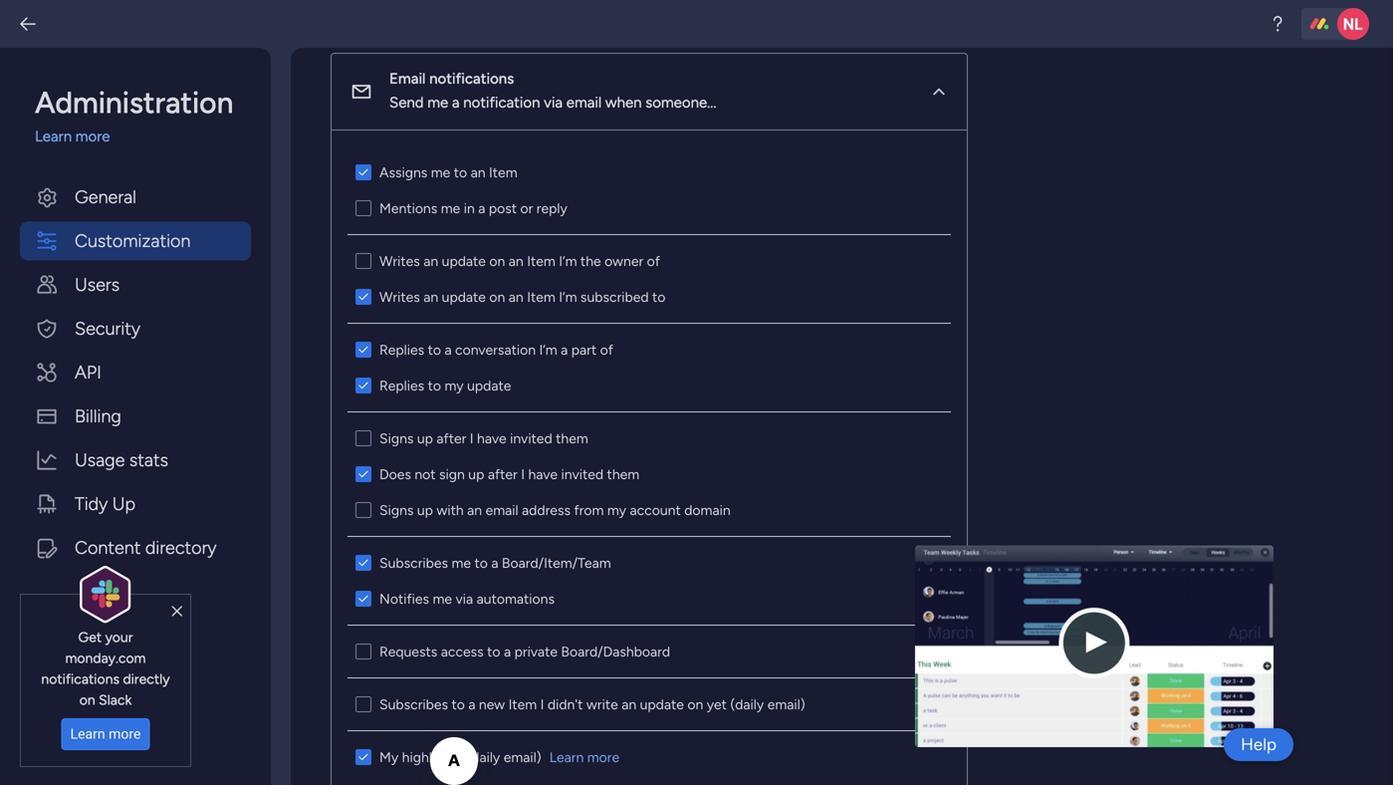 Task type: vqa. For each thing, say whether or not it's contained in the screenshot.
the middle 'Account'
no



Task type: describe. For each thing, give the bounding box(es) containing it.
monday.com
[[65, 649, 146, 666]]

0 horizontal spatial my
[[445, 377, 464, 394]]

via inside 'email notifications send me a notification via email when someone...'
[[544, 94, 563, 111]]

update left yet
[[640, 696, 684, 713]]

notification
[[463, 94, 540, 111]]

content
[[75, 537, 141, 558]]

when
[[606, 94, 642, 111]]

notifies
[[380, 590, 429, 607]]

a left new
[[469, 696, 476, 713]]

me for notifies
[[433, 590, 452, 607]]

usage stats
[[75, 449, 168, 471]]

learn more link inside region
[[550, 747, 620, 767]]

general button
[[20, 178, 251, 217]]

tidy up
[[75, 493, 136, 515]]

help
[[1241, 734, 1277, 755]]

a inside 'email notifications send me a notification via email when someone...'
[[452, 94, 460, 111]]

up for after
[[417, 430, 433, 447]]

on down writes an update on an item i'm the owner of
[[490, 288, 505, 305]]

an up mentions me in a post or reply
[[471, 164, 486, 181]]

item up post
[[489, 164, 518, 181]]

to right subscribed
[[653, 288, 666, 305]]

with
[[437, 501, 464, 518]]

access
[[441, 643, 484, 660]]

via inside region
[[456, 590, 473, 607]]

me for subscribes
[[452, 554, 471, 571]]

a left part
[[561, 341, 568, 358]]

api
[[75, 362, 102, 383]]

learn more inside region
[[550, 749, 620, 765]]

learn inside region
[[550, 749, 584, 765]]

an down writes an update on an item i'm the owner of
[[509, 288, 524, 305]]

email inside region
[[486, 501, 519, 518]]

back to workspace image
[[18, 14, 38, 34]]

send
[[390, 94, 424, 111]]

usage stats button
[[20, 441, 251, 480]]

email inside 'email notifications send me a notification via email when someone...'
[[567, 94, 602, 111]]

learn inside administration learn more
[[35, 128, 72, 145]]

sign
[[439, 466, 465, 483]]

1 horizontal spatial them
[[607, 466, 640, 483]]

noah lott image
[[1338, 8, 1370, 40]]

notifications inside get your monday.com notifications directly on slack
[[41, 670, 120, 687]]

mentions me in a post or reply
[[380, 200, 568, 217]]

0 horizontal spatial learn more link
[[35, 126, 251, 148]]

a up replies to my update
[[445, 341, 452, 358]]

writes an update on an item i'm the owner of
[[380, 252, 660, 269]]

help image
[[1268, 14, 1288, 34]]

signs for signs up with an email address from my account domain
[[380, 501, 414, 518]]

i for up
[[521, 466, 525, 483]]

more inside button
[[109, 726, 141, 742]]

i for new
[[541, 696, 544, 713]]

on inside get your monday.com notifications directly on slack
[[79, 691, 95, 708]]

to up the notifies me via automations
[[475, 554, 488, 571]]

private
[[515, 643, 558, 660]]

1 vertical spatial invited
[[561, 466, 604, 483]]

to down replies to a conversation i'm a part of
[[428, 377, 441, 394]]

security button
[[20, 309, 251, 348]]

general
[[75, 186, 136, 208]]

automations
[[477, 590, 555, 607]]

0 horizontal spatial them
[[556, 430, 589, 447]]

on left yet
[[688, 696, 704, 713]]

me inside 'email notifications send me a notification via email when someone...'
[[428, 94, 449, 111]]

reply
[[537, 200, 568, 217]]

address
[[522, 501, 571, 518]]

administration
[[35, 85, 234, 121]]

api button
[[20, 353, 251, 392]]

replies for replies to a conversation i'm a part of
[[380, 341, 425, 358]]

up
[[112, 493, 136, 515]]

0 horizontal spatial i
[[470, 430, 474, 447]]

1 horizontal spatial of
[[647, 252, 660, 269]]

highlights
[[402, 749, 463, 765]]

up for with
[[417, 501, 433, 518]]

more inside administration learn more
[[75, 128, 110, 145]]

billing
[[75, 405, 121, 427]]

update down conversation
[[467, 377, 511, 394]]

subscribes for subscribes to a new item i didn't write an update on yet (daily email)
[[380, 696, 448, 713]]

board/item/team
[[502, 554, 611, 571]]

0 horizontal spatial email)
[[504, 749, 542, 765]]

get your monday.com notifications directly on slack
[[41, 628, 170, 708]]

item right new
[[509, 696, 537, 713]]

replies for replies to my update
[[380, 377, 425, 394]]

board/dashboard
[[561, 643, 671, 660]]

writes an update on an item i'm subscribed to
[[380, 288, 666, 305]]

signs up after i have invited them
[[380, 430, 589, 447]]

a up automations
[[491, 554, 499, 571]]

writes for writes an update on an item i'm the owner of
[[380, 252, 420, 269]]

item up writes an update on an item i'm subscribed to
[[527, 252, 556, 269]]

subscribed
[[581, 288, 649, 305]]

conversation
[[455, 341, 536, 358]]

post
[[489, 200, 517, 217]]

writes for writes an update on an item i'm subscribed to
[[380, 288, 420, 305]]

notifications inside 'email notifications send me a notification via email when someone...'
[[429, 70, 514, 88]]

slack
[[99, 691, 132, 708]]

0 vertical spatial after
[[437, 430, 467, 447]]

not
[[415, 466, 436, 483]]

0 horizontal spatial of
[[600, 341, 614, 358]]

get
[[78, 628, 102, 645]]

the
[[581, 252, 601, 269]]

an up replies to a conversation i'm a part of
[[424, 288, 439, 305]]



Task type: locate. For each thing, give the bounding box(es) containing it.
0 horizontal spatial have
[[477, 430, 507, 447]]

me for mentions
[[441, 200, 461, 217]]

1 vertical spatial of
[[600, 341, 614, 358]]

my highlights (daily email)
[[380, 749, 542, 765]]

0 vertical spatial subscribes
[[380, 554, 448, 571]]

to up the in
[[454, 164, 467, 181]]

new
[[479, 696, 505, 713]]

1 vertical spatial my
[[608, 501, 627, 518]]

email
[[390, 70, 426, 88]]

didn't
[[548, 696, 583, 713]]

me left the in
[[441, 200, 461, 217]]

0 vertical spatial invited
[[510, 430, 553, 447]]

i up address
[[521, 466, 525, 483]]

1 horizontal spatial learn more link
[[550, 747, 620, 767]]

learn more inside button
[[70, 726, 141, 742]]

1 vertical spatial writes
[[380, 288, 420, 305]]

0 vertical spatial replies
[[380, 341, 425, 358]]

learn more down slack
[[70, 726, 141, 742]]

yet
[[707, 696, 727, 713]]

(daily right highlights
[[467, 749, 500, 765]]

administration learn more
[[35, 85, 234, 145]]

on up writes an update on an item i'm subscribed to
[[490, 252, 505, 269]]

usage
[[75, 449, 125, 471]]

replies up replies to my update
[[380, 341, 425, 358]]

1 vertical spatial have
[[528, 466, 558, 483]]

account
[[630, 501, 681, 518]]

1 vertical spatial via
[[456, 590, 473, 607]]

help button
[[1224, 728, 1294, 761]]

my
[[380, 749, 399, 765]]

update up conversation
[[442, 288, 486, 305]]

email notifications send me a notification via email when someone...
[[390, 70, 717, 111]]

assigns me to an item
[[380, 164, 518, 181]]

up up not at bottom left
[[417, 430, 433, 447]]

1 horizontal spatial via
[[544, 94, 563, 111]]

after down signs up after i have invited them
[[488, 466, 518, 483]]

i'm left the
[[559, 252, 577, 269]]

requests access to a private board/dashboard
[[380, 643, 671, 660]]

learn more
[[70, 726, 141, 742], [550, 749, 620, 765]]

1 vertical spatial learn
[[70, 726, 105, 742]]

1 vertical spatial learn more link
[[550, 747, 620, 767]]

0 horizontal spatial email
[[486, 501, 519, 518]]

to up replies to my update
[[428, 341, 441, 358]]

me right assigns
[[431, 164, 451, 181]]

1 vertical spatial them
[[607, 466, 640, 483]]

tidy
[[75, 493, 108, 515]]

domain
[[685, 501, 731, 518]]

region
[[332, 130, 967, 785]]

learn inside button
[[70, 726, 105, 742]]

0 vertical spatial signs
[[380, 430, 414, 447]]

or
[[520, 200, 533, 217]]

2 subscribes from the top
[[380, 696, 448, 713]]

1 horizontal spatial after
[[488, 466, 518, 483]]

1 horizontal spatial (daily
[[731, 696, 764, 713]]

email down does not sign up after i have invited them
[[486, 501, 519, 518]]

replies
[[380, 341, 425, 358], [380, 377, 425, 394]]

0 vertical spatial more
[[75, 128, 110, 145]]

users button
[[20, 265, 251, 304]]

0 vertical spatial have
[[477, 430, 507, 447]]

an
[[471, 164, 486, 181], [424, 252, 439, 269], [509, 252, 524, 269], [424, 288, 439, 305], [509, 288, 524, 305], [467, 501, 482, 518], [622, 696, 637, 713]]

on left slack
[[79, 691, 95, 708]]

of right owner at the top of page
[[647, 252, 660, 269]]

1 vertical spatial learn more
[[550, 749, 620, 765]]

have up address
[[528, 466, 558, 483]]

1 vertical spatial notifications
[[41, 670, 120, 687]]

0 vertical spatial notifications
[[429, 70, 514, 88]]

2 vertical spatial up
[[417, 501, 433, 518]]

someone...
[[646, 94, 717, 111]]

0 vertical spatial i'm
[[559, 252, 577, 269]]

an down mentions
[[424, 252, 439, 269]]

write
[[587, 696, 618, 713]]

to left new
[[452, 696, 465, 713]]

1 writes from the top
[[380, 252, 420, 269]]

1 vertical spatial up
[[468, 466, 485, 483]]

email
[[567, 94, 602, 111], [486, 501, 519, 518]]

an right the write
[[622, 696, 637, 713]]

security
[[75, 318, 141, 339]]

(daily right yet
[[731, 696, 764, 713]]

2 writes from the top
[[380, 288, 420, 305]]

them up does not sign up after i have invited them
[[556, 430, 589, 447]]

customization button
[[20, 222, 251, 261]]

0 vertical spatial writes
[[380, 252, 420, 269]]

1 vertical spatial signs
[[380, 501, 414, 518]]

owner
[[605, 252, 644, 269]]

0 vertical spatial my
[[445, 377, 464, 394]]

my
[[445, 377, 464, 394], [608, 501, 627, 518]]

2 signs from the top
[[380, 501, 414, 518]]

0 vertical spatial them
[[556, 430, 589, 447]]

1 vertical spatial more
[[109, 726, 141, 742]]

directly
[[123, 670, 170, 687]]

0 horizontal spatial notifications
[[41, 670, 120, 687]]

1 signs from the top
[[380, 430, 414, 447]]

have
[[477, 430, 507, 447], [528, 466, 558, 483]]

learn
[[35, 128, 72, 145], [70, 726, 105, 742], [550, 749, 584, 765]]

replies to a conversation i'm a part of
[[380, 341, 614, 358]]

(daily
[[731, 696, 764, 713], [467, 749, 500, 765]]

i'm
[[559, 252, 577, 269], [559, 288, 577, 305], [539, 341, 558, 358]]

2 replies from the top
[[380, 377, 425, 394]]

subscribes down requests on the bottom left of page
[[380, 696, 448, 713]]

users
[[75, 274, 120, 295]]

1 horizontal spatial have
[[528, 466, 558, 483]]

i'm for subscribed
[[559, 288, 577, 305]]

0 horizontal spatial (daily
[[467, 749, 500, 765]]

does
[[380, 466, 411, 483]]

0 horizontal spatial via
[[456, 590, 473, 607]]

customization
[[75, 230, 191, 252]]

email left when
[[567, 94, 602, 111]]

signs up with an email address from my account domain
[[380, 501, 731, 518]]

via down subscribes me to a board/item/team
[[456, 590, 473, 607]]

invited up from
[[561, 466, 604, 483]]

learn more down "subscribes to a new item i didn't write an update on yet (daily email)"
[[550, 749, 620, 765]]

learn more link down "subscribes to a new item i didn't write an update on yet (daily email)"
[[550, 747, 620, 767]]

billing button
[[20, 397, 251, 436]]

a left the notification
[[452, 94, 460, 111]]

signs up does
[[380, 430, 414, 447]]

learn more button
[[61, 718, 150, 750]]

them
[[556, 430, 589, 447], [607, 466, 640, 483]]

learn down didn't at left bottom
[[550, 749, 584, 765]]

1 horizontal spatial learn more
[[550, 749, 620, 765]]

1 vertical spatial email)
[[504, 749, 542, 765]]

part
[[572, 341, 597, 358]]

more down the write
[[587, 749, 620, 765]]

my down conversation
[[445, 377, 464, 394]]

0 vertical spatial i
[[470, 430, 474, 447]]

update down the in
[[442, 252, 486, 269]]

learn more link
[[35, 126, 251, 148], [550, 747, 620, 767]]

i'm left subscribed
[[559, 288, 577, 305]]

signs for signs up after i have invited them
[[380, 430, 414, 447]]

notifications down monday.com
[[41, 670, 120, 687]]

me right 'notifies'
[[433, 590, 452, 607]]

assigns
[[380, 164, 428, 181]]

i'm for the
[[559, 252, 577, 269]]

from
[[574, 501, 604, 518]]

in
[[464, 200, 475, 217]]

0 horizontal spatial learn more
[[70, 726, 141, 742]]

0 vertical spatial learn more
[[70, 726, 141, 742]]

2 vertical spatial more
[[587, 749, 620, 765]]

email) right yet
[[768, 696, 806, 713]]

writes
[[380, 252, 420, 269], [380, 288, 420, 305]]

me right send at top
[[428, 94, 449, 111]]

a left private
[[504, 643, 511, 660]]

of
[[647, 252, 660, 269], [600, 341, 614, 358]]

up
[[417, 430, 433, 447], [468, 466, 485, 483], [417, 501, 433, 518]]

0 vertical spatial via
[[544, 94, 563, 111]]

1 horizontal spatial email)
[[768, 696, 806, 713]]

0 vertical spatial email)
[[768, 696, 806, 713]]

replies to my update
[[380, 377, 511, 394]]

invited
[[510, 430, 553, 447], [561, 466, 604, 483]]

tidy up button
[[20, 485, 251, 524]]

stats
[[129, 449, 168, 471]]

1 vertical spatial (daily
[[467, 749, 500, 765]]

mentions
[[380, 200, 438, 217]]

up right sign
[[468, 466, 485, 483]]

notifications up the notification
[[429, 70, 514, 88]]

notifies me via automations
[[380, 590, 555, 607]]

i'm left part
[[539, 341, 558, 358]]

0 horizontal spatial invited
[[510, 430, 553, 447]]

signs down does
[[380, 501, 414, 518]]

0 horizontal spatial after
[[437, 430, 467, 447]]

0 vertical spatial learn
[[35, 128, 72, 145]]

learn down slack
[[70, 726, 105, 742]]

an up writes an update on an item i'm subscribed to
[[509, 252, 524, 269]]

your
[[105, 628, 133, 645]]

dapulse x slim image
[[1244, 560, 1258, 579]]

learn down administration
[[35, 128, 72, 145]]

0 vertical spatial up
[[417, 430, 433, 447]]

does not sign up after i have invited them
[[380, 466, 640, 483]]

after up sign
[[437, 430, 467, 447]]

1 horizontal spatial notifications
[[429, 70, 514, 88]]

subscribes for subscribes me to a board/item/team
[[380, 554, 448, 571]]

1 vertical spatial i
[[521, 466, 525, 483]]

1 vertical spatial replies
[[380, 377, 425, 394]]

i
[[470, 430, 474, 447], [521, 466, 525, 483], [541, 696, 544, 713]]

on
[[490, 252, 505, 269], [490, 288, 505, 305], [79, 691, 95, 708], [688, 696, 704, 713]]

item down writes an update on an item i'm the owner of
[[527, 288, 556, 305]]

0 vertical spatial of
[[647, 252, 660, 269]]

subscribes me to a board/item/team
[[380, 554, 611, 571]]

1 subscribes from the top
[[380, 554, 448, 571]]

my right from
[[608, 501, 627, 518]]

1 vertical spatial subscribes
[[380, 696, 448, 713]]

2 vertical spatial i'm
[[539, 341, 558, 358]]

replies up does
[[380, 377, 425, 394]]

1 horizontal spatial i
[[521, 466, 525, 483]]

1 vertical spatial i'm
[[559, 288, 577, 305]]

1 horizontal spatial email
[[567, 94, 602, 111]]

dapulse x slim image
[[172, 603, 182, 620]]

learn more link down administration
[[35, 126, 251, 148]]

to right access
[[487, 643, 501, 660]]

them up account on the left
[[607, 466, 640, 483]]

via right the notification
[[544, 94, 563, 111]]

1 replies from the top
[[380, 341, 425, 358]]

a
[[452, 94, 460, 111], [478, 200, 486, 217], [445, 341, 452, 358], [561, 341, 568, 358], [491, 554, 499, 571], [504, 643, 511, 660], [469, 696, 476, 713]]

invited up does not sign up after i have invited them
[[510, 430, 553, 447]]

up left with
[[417, 501, 433, 518]]

subscribes
[[380, 554, 448, 571], [380, 696, 448, 713]]

region containing assigns me to an item
[[332, 130, 967, 785]]

more
[[75, 128, 110, 145], [109, 726, 141, 742], [587, 749, 620, 765]]

more inside region
[[587, 749, 620, 765]]

i up does not sign up after i have invited them
[[470, 430, 474, 447]]

1 vertical spatial after
[[488, 466, 518, 483]]

an right with
[[467, 501, 482, 518]]

have up does not sign up after i have invited them
[[477, 430, 507, 447]]

notifications
[[429, 70, 514, 88], [41, 670, 120, 687]]

content directory button
[[20, 528, 251, 567]]

subscribes up 'notifies'
[[380, 554, 448, 571]]

email) down new
[[504, 749, 542, 765]]

2 vertical spatial i
[[541, 696, 544, 713]]

directory
[[145, 537, 217, 558]]

1 vertical spatial email
[[486, 501, 519, 518]]

requests
[[380, 643, 438, 660]]

0 vertical spatial learn more link
[[35, 126, 251, 148]]

1 horizontal spatial my
[[608, 501, 627, 518]]

0 vertical spatial email
[[567, 94, 602, 111]]

more down slack
[[109, 726, 141, 742]]

0 vertical spatial (daily
[[731, 696, 764, 713]]

more down administration
[[75, 128, 110, 145]]

after
[[437, 430, 467, 447], [488, 466, 518, 483]]

subscribes to a new item i didn't write an update on yet (daily email)
[[380, 696, 806, 713]]

content directory
[[75, 537, 217, 558]]

a right the in
[[478, 200, 486, 217]]

of right part
[[600, 341, 614, 358]]

i left didn't at left bottom
[[541, 696, 544, 713]]

signs
[[380, 430, 414, 447], [380, 501, 414, 518]]

me for assigns
[[431, 164, 451, 181]]

2 horizontal spatial i
[[541, 696, 544, 713]]

2 vertical spatial learn
[[550, 749, 584, 765]]

me up the notifies me via automations
[[452, 554, 471, 571]]

1 horizontal spatial invited
[[561, 466, 604, 483]]



